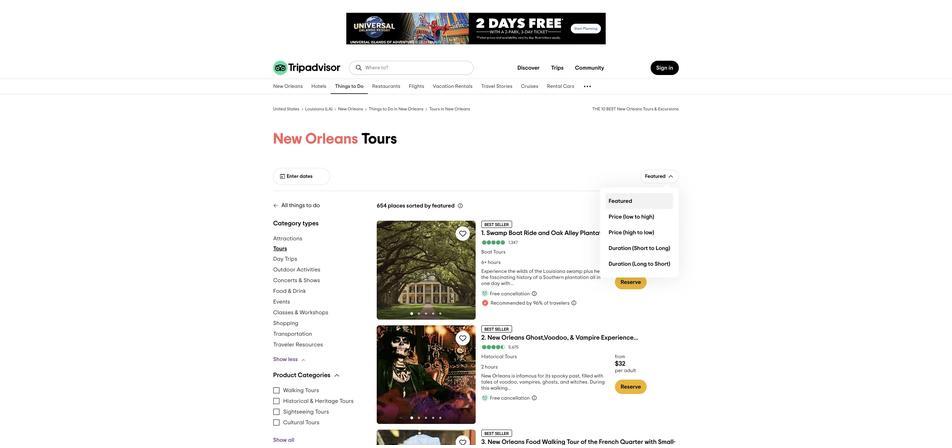 Task type: locate. For each thing, give the bounding box(es) containing it.
concerts
[[273, 278, 298, 283]]

seller inside best seller 2. new orleans ghost,voodoo, & vampire experience…
[[495, 327, 509, 331]]

historical down the 4.5 of 5 bubbles image
[[482, 354, 504, 359]]

to down restaurants link
[[383, 107, 387, 111]]

of right 96% on the right of the page
[[544, 301, 549, 306]]

vacation rentals
[[433, 84, 473, 89]]

1 save to a trip image from the top
[[459, 229, 467, 238]]

all things to do
[[282, 203, 320, 208]]

0 vertical spatial new orleans
[[273, 84, 303, 89]]

tripadvisor image
[[273, 61, 341, 75]]

1 reserve link from the top
[[615, 275, 647, 289]]

orleans inside the 'new orleans is infamous for its spooky past, filled with tales of voodoo, vampires, ghosts, and witches. during this walking…'
[[493, 374, 511, 379]]

2 free cancellation from the top
[[490, 396, 530, 401]]

1 vertical spatial save to a trip image
[[459, 334, 467, 343]]

from for swamp boat ride and oak alley plantation tour from new orleans
[[615, 250, 626, 255]]

from up $32
[[615, 354, 626, 359]]

historical down the walking
[[283, 398, 309, 404]]

&
[[655, 107, 658, 111], [299, 278, 302, 283], [288, 288, 292, 294], [295, 310, 299, 315], [570, 335, 574, 341], [310, 398, 314, 404]]

free down walking…
[[490, 396, 500, 401]]

1 horizontal spatial new orleans
[[339, 107, 364, 111]]

10
[[602, 107, 606, 111]]

3 seller from the top
[[495, 432, 509, 436]]

new orleans link up united states link
[[269, 79, 307, 94]]

tours
[[430, 107, 440, 111], [643, 107, 654, 111], [361, 131, 397, 146], [273, 246, 287, 252], [494, 250, 506, 255], [505, 354, 517, 359], [305, 388, 319, 393], [340, 398, 354, 404], [315, 409, 329, 415], [306, 420, 320, 426]]

1 duration from the top
[[609, 245, 631, 251]]

6+ hours
[[482, 260, 501, 265]]

1 horizontal spatial featured
[[645, 174, 666, 179]]

to for duration (long to short)
[[648, 261, 654, 267]]

1 vertical spatial new orleans
[[339, 107, 364, 111]]

to for duration (short to long)
[[649, 245, 655, 251]]

featured up the clear
[[645, 174, 666, 179]]

1 vertical spatial per
[[615, 368, 623, 373]]

0 vertical spatial show
[[273, 357, 287, 362]]

1 horizontal spatial and
[[560, 380, 569, 385]]

2 vertical spatial all
[[288, 437, 295, 443]]

the
[[508, 269, 516, 274], [535, 269, 542, 274], [482, 275, 489, 280]]

0 vertical spatial louisiana
[[305, 107, 324, 111]]

attractions
[[273, 236, 302, 242]]

show inside dropdown button
[[273, 357, 287, 362]]

from inside the from $119 per adult
[[615, 250, 626, 255]]

all
[[282, 203, 288, 208]]

1 horizontal spatial by
[[527, 301, 532, 306]]

seller inside best seller 1. swamp boat ride and oak alley plantation tour from new orleans
[[495, 223, 509, 227]]

1 horizontal spatial new orleans link
[[339, 106, 364, 111]]

orleans
[[285, 84, 303, 89], [348, 107, 364, 111], [408, 107, 424, 111], [455, 107, 470, 111], [627, 107, 642, 111], [305, 131, 358, 146], [655, 230, 678, 237], [502, 335, 525, 341], [493, 374, 511, 379]]

new up (short
[[641, 230, 653, 237]]

0 vertical spatial per
[[615, 264, 623, 269]]

2 vertical spatial seller
[[495, 432, 509, 436]]

to right (long
[[648, 261, 654, 267]]

with
[[594, 374, 604, 379]]

hours right 2
[[485, 365, 498, 370]]

new up the 4.5 of 5 bubbles image
[[488, 335, 500, 341]]

things to do
[[335, 84, 364, 89]]

Search search field
[[366, 65, 468, 71]]

0 vertical spatial seller
[[495, 223, 509, 227]]

price left (low
[[609, 214, 622, 220]]

price
[[609, 214, 622, 220], [609, 230, 622, 235]]

1 vertical spatial free
[[490, 396, 500, 401]]

food
[[273, 288, 287, 294]]

per inside the from $119 per adult
[[615, 264, 623, 269]]

new orleans link right (la) on the left top of the page
[[339, 106, 364, 111]]

do for things to do in new orleans
[[388, 107, 394, 111]]

by right sorted
[[425, 203, 431, 209]]

1 vertical spatial hours
[[485, 365, 498, 370]]

2 carousel of images figure from the top
[[377, 325, 476, 424]]

0 horizontal spatial historical
[[283, 398, 309, 404]]

new inside best seller 2. new orleans ghost,voodoo, & vampire experience…
[[488, 335, 500, 341]]

duration for duration (long to short)
[[609, 261, 631, 267]]

and inside the 'new orleans is infamous for its spooky past, filled with tales of voodoo, vampires, ghosts, and witches. during this walking…'
[[560, 380, 569, 385]]

1 horizontal spatial all
[[590, 275, 596, 280]]

1 price from the top
[[609, 214, 622, 220]]

0 horizontal spatial things
[[335, 84, 350, 89]]

adult down $32
[[624, 368, 636, 373]]

per down $119
[[615, 264, 623, 269]]

1 carousel of images figure from the top
[[377, 221, 476, 320]]

and down spooky
[[560, 380, 569, 385]]

0 horizontal spatial trips
[[285, 256, 297, 262]]

0 vertical spatial price
[[609, 214, 622, 220]]

of left a
[[533, 275, 538, 280]]

0 horizontal spatial new orleans
[[273, 84, 303, 89]]

of inside the 'new orleans is infamous for its spooky past, filled with tales of voodoo, vampires, ghosts, and witches. during this walking…'
[[494, 380, 498, 385]]

boat inside best seller 1. swamp boat ride and oak alley plantation tour from new orleans
[[509, 230, 523, 237]]

classes & workshops link
[[273, 307, 328, 318]]

1 horizontal spatial louisiana
[[543, 269, 566, 274]]

1 vertical spatial show
[[273, 437, 287, 443]]

show
[[273, 357, 287, 362], [273, 437, 287, 443]]

restaurants
[[372, 84, 400, 89]]

travelers
[[550, 301, 570, 306]]

0 vertical spatial free cancellation
[[490, 291, 530, 296]]

ghosts,
[[543, 380, 559, 385]]

& left excursions
[[655, 107, 658, 111]]

things
[[335, 84, 350, 89], [369, 107, 382, 111]]

price left (high
[[609, 230, 622, 235]]

tours right heritage
[[340, 398, 354, 404]]

boat up 6+
[[482, 250, 492, 255]]

orleans down rentals
[[455, 107, 470, 111]]

2 adult from the top
[[624, 368, 636, 373]]

2 price from the top
[[609, 230, 622, 235]]

list box
[[600, 188, 679, 278]]

1 vertical spatial seller
[[495, 327, 509, 331]]

to left long)
[[649, 245, 655, 251]]

new orleans link
[[269, 79, 307, 94], [339, 106, 364, 111]]

2.
[[482, 335, 486, 341]]

1 vertical spatial trips
[[285, 256, 297, 262]]

1 horizontal spatial boat
[[509, 230, 523, 237]]

& right classes
[[295, 310, 299, 315]]

per inside from $32 per adult
[[615, 368, 623, 373]]

6+
[[482, 260, 487, 265]]

restaurants link
[[368, 79, 405, 94]]

1 horizontal spatial things
[[369, 107, 382, 111]]

past,
[[569, 374, 581, 379]]

best seller
[[485, 432, 509, 436]]

& up sightseeing tours at the bottom left of the page
[[310, 398, 314, 404]]

concerts & shows
[[273, 278, 320, 283]]

the up a
[[535, 269, 542, 274]]

cruises
[[521, 84, 539, 89]]

0 vertical spatial reserve link
[[615, 275, 647, 289]]

orleans inside best seller 2. new orleans ghost,voodoo, & vampire experience…
[[502, 335, 525, 341]]

trips up outdoor activities
[[285, 256, 297, 262]]

seller for new
[[495, 327, 509, 331]]

0 horizontal spatial louisiana
[[305, 107, 324, 111]]

2 hours
[[482, 365, 498, 370]]

1 vertical spatial adult
[[624, 368, 636, 373]]

show left 'less'
[[273, 357, 287, 362]]

all right the clear
[[660, 203, 665, 208]]

2 save to a trip image from the top
[[459, 334, 467, 343]]

vacation rentals link
[[429, 79, 477, 94]]

1 vertical spatial featured
[[609, 198, 633, 204]]

for
[[538, 374, 544, 379]]

1 vertical spatial carousel of images figure
[[377, 325, 476, 424]]

tours down sightseeing tours at the bottom left of the page
[[306, 420, 320, 426]]

0 horizontal spatial boat
[[482, 250, 492, 255]]

654
[[377, 203, 387, 209]]

the left the wilds
[[508, 269, 516, 274]]

1 horizontal spatial trips
[[551, 65, 564, 71]]

transportation link
[[273, 329, 312, 339]]

less
[[288, 357, 298, 362]]

None search field
[[350, 61, 473, 74]]

2 per from the top
[[615, 368, 623, 373]]

0 horizontal spatial new orleans link
[[269, 79, 307, 94]]

rental cars
[[547, 84, 575, 89]]

show all button
[[273, 428, 295, 444]]

per for $32
[[615, 368, 623, 373]]

0 vertical spatial boat
[[509, 230, 523, 237]]

reserve link down duration (long to short)
[[615, 275, 647, 289]]

1 vertical spatial from
[[615, 250, 626, 255]]

0 vertical spatial historical
[[482, 354, 504, 359]]

from inside from $32 per adult
[[615, 354, 626, 359]]

show inside "button"
[[273, 437, 287, 443]]

1 reserve from the top
[[621, 279, 641, 285]]

boat
[[509, 230, 523, 237], [482, 250, 492, 255]]

0 vertical spatial cancellation
[[501, 291, 530, 296]]

day
[[273, 256, 284, 262]]

2 reserve from the top
[[621, 384, 641, 390]]

cars
[[563, 84, 575, 89]]

$32
[[615, 361, 626, 367]]

show for show all
[[273, 437, 287, 443]]

1 adult from the top
[[624, 264, 636, 269]]

the
[[593, 107, 601, 111]]

duration up $119
[[609, 245, 631, 251]]

to left 'do'
[[306, 203, 312, 208]]

2 reserve link from the top
[[615, 380, 647, 394]]

enter
[[287, 174, 299, 179]]

(long
[[633, 261, 647, 267]]

boat up 1,347
[[509, 230, 523, 237]]

do down search image at the top of page
[[357, 84, 364, 89]]

4.5 of 5 bubbles image
[[482, 345, 506, 349]]

from right 'tour'
[[626, 230, 639, 237]]

things to do in new orleans
[[369, 107, 424, 111]]

0 vertical spatial trips
[[551, 65, 564, 71]]

1 show from the top
[[273, 357, 287, 362]]

transportation
[[273, 331, 312, 337]]

outdoor activities
[[273, 267, 321, 273]]

2 seller from the top
[[495, 327, 509, 331]]

experience…
[[601, 335, 639, 341]]

all for clear all filters
[[660, 203, 665, 208]]

drink
[[293, 288, 306, 294]]

1 vertical spatial do
[[388, 107, 394, 111]]

and inside best seller 1. swamp boat ride and oak alley plantation tour from new orleans
[[538, 230, 550, 237]]

save to a trip image for 1.
[[459, 229, 467, 238]]

adult
[[624, 264, 636, 269], [624, 368, 636, 373]]

duration for duration (short to long)
[[609, 245, 631, 251]]

new up tales
[[482, 374, 491, 379]]

hours up 'experience'
[[488, 260, 501, 265]]

1 vertical spatial free cancellation
[[490, 396, 530, 401]]

new down united states
[[273, 131, 302, 146]]

cancellation down voodoo,
[[501, 396, 530, 401]]

0 horizontal spatial featured
[[609, 198, 633, 204]]

louisiana
[[305, 107, 324, 111], [543, 269, 566, 274]]

1 vertical spatial louisiana
[[543, 269, 566, 274]]

things right hotels link
[[335, 84, 350, 89]]

things to do in new orleans link
[[369, 106, 424, 111]]

1 seller from the top
[[495, 223, 509, 227]]

to right (low
[[635, 214, 640, 220]]

experience the wilds of the louisiana swamp plus hear the fascinating history of a southern plantation all in one day with… link
[[482, 269, 610, 287]]

best inside best seller 1. swamp boat ride and oak alley plantation tour from new orleans
[[485, 223, 494, 227]]

2 vertical spatial from
[[615, 354, 626, 359]]

2 duration from the top
[[609, 261, 631, 267]]

1 vertical spatial reserve
[[621, 384, 641, 390]]

cancellation
[[501, 291, 530, 296], [501, 396, 530, 401]]

show down cultural
[[273, 437, 287, 443]]

united states
[[273, 107, 300, 111]]

with…
[[501, 281, 514, 286]]

show for show less
[[273, 357, 287, 362]]

carousel of images figure
[[377, 221, 476, 320], [377, 325, 476, 424]]

all down plus at the bottom of page
[[590, 275, 596, 280]]

tours down vacation
[[430, 107, 440, 111]]

historical for historical tours
[[482, 354, 504, 359]]

featured inside list box
[[609, 198, 633, 204]]

during
[[590, 380, 605, 385]]

1 horizontal spatial historical
[[482, 354, 504, 359]]

& inside best seller 2. new orleans ghost,voodoo, & vampire experience…
[[570, 335, 574, 341]]

per down $32
[[615, 368, 623, 373]]

featured up (low
[[609, 198, 633, 204]]

1 vertical spatial and
[[560, 380, 569, 385]]

featured inside dropdown button
[[645, 174, 666, 179]]

0 vertical spatial and
[[538, 230, 550, 237]]

historical
[[482, 354, 504, 359], [283, 398, 309, 404]]

duration (long to short)
[[609, 261, 671, 267]]

2 vertical spatial save to a trip image
[[459, 439, 467, 445]]

0 vertical spatial carousel of images figure
[[377, 221, 476, 320]]

0 vertical spatial things
[[335, 84, 350, 89]]

1 vertical spatial all
[[590, 275, 596, 280]]

food & drink
[[273, 288, 306, 294]]

orleans down (la) on the left top of the page
[[305, 131, 358, 146]]

reserve down duration (long to short)
[[621, 279, 641, 285]]

community
[[575, 65, 605, 71]]

0 vertical spatial save to a trip image
[[459, 229, 467, 238]]

to
[[352, 84, 356, 89], [383, 107, 387, 111], [306, 203, 312, 208], [635, 214, 640, 220], [638, 230, 643, 235], [649, 245, 655, 251], [648, 261, 654, 267]]

new orleans for the topmost new orleans link
[[273, 84, 303, 89]]

to left low)
[[638, 230, 643, 235]]

1 vertical spatial things
[[369, 107, 382, 111]]

tours up "day"
[[273, 246, 287, 252]]

duration
[[609, 245, 631, 251], [609, 261, 631, 267]]

in inside experience the wilds of the louisiana swamp plus hear the fascinating history of a southern plantation all in one day with…
[[597, 275, 601, 280]]

& up "drink"
[[299, 278, 302, 283]]

by left 96% on the right of the page
[[527, 301, 532, 306]]

reserve link down from $32 per adult
[[615, 380, 647, 394]]

traveler
[[273, 342, 295, 348]]

reserve down from $32 per adult
[[621, 384, 641, 390]]

orleans up "states"
[[285, 84, 303, 89]]

best for best seller 2. new orleans ghost,voodoo, & vampire experience…
[[485, 327, 494, 331]]

0 vertical spatial adult
[[624, 264, 636, 269]]

of up walking…
[[494, 380, 498, 385]]

free cancellation up recommended
[[490, 291, 530, 296]]

free down day
[[490, 291, 500, 296]]

(short
[[633, 245, 648, 251]]

new orleans up united states link
[[273, 84, 303, 89]]

plus
[[584, 269, 593, 274]]

1 horizontal spatial do
[[388, 107, 394, 111]]

filled
[[582, 374, 593, 379]]

adult down $119
[[624, 264, 636, 269]]

adult inside the from $119 per adult
[[624, 264, 636, 269]]

0 horizontal spatial all
[[288, 437, 295, 443]]

historical & heritage tours
[[283, 398, 354, 404]]

1 vertical spatial new orleans link
[[339, 106, 364, 111]]

in down hear
[[597, 275, 601, 280]]

clear
[[646, 203, 659, 208]]

vampire
[[576, 335, 600, 341]]

orleans up long)
[[655, 230, 678, 237]]

0 horizontal spatial do
[[357, 84, 364, 89]]

things for things to do
[[335, 84, 350, 89]]

from up $119
[[615, 250, 626, 255]]

and left oak
[[538, 230, 550, 237]]

1 vertical spatial historical
[[283, 398, 309, 404]]

trips
[[551, 65, 564, 71], [285, 256, 297, 262]]

0 vertical spatial from
[[626, 230, 639, 237]]

all inside "button"
[[288, 437, 295, 443]]

trips up rental
[[551, 65, 564, 71]]

1 vertical spatial cancellation
[[501, 396, 530, 401]]

to for price (low to high)
[[635, 214, 640, 220]]

1 vertical spatial price
[[609, 230, 622, 235]]

duration left (long
[[609, 261, 631, 267]]

save to a trip image
[[459, 229, 467, 238], [459, 334, 467, 343], [459, 439, 467, 445]]

0 vertical spatial do
[[357, 84, 364, 89]]

& for shows
[[299, 278, 302, 283]]

new orleans right (la) on the left top of the page
[[339, 107, 364, 111]]

0 vertical spatial free
[[490, 291, 500, 296]]

0 vertical spatial duration
[[609, 245, 631, 251]]

1 vertical spatial reserve link
[[615, 380, 647, 394]]

from inside best seller 1. swamp boat ride and oak alley plantation tour from new orleans
[[626, 230, 639, 237]]

& left "drink"
[[288, 288, 292, 294]]

0 horizontal spatial and
[[538, 230, 550, 237]]

new right "10"
[[617, 107, 626, 111]]

1 vertical spatial duration
[[609, 261, 631, 267]]

the up one
[[482, 275, 489, 280]]

2 show from the top
[[273, 437, 287, 443]]

0 vertical spatial reserve
[[621, 279, 641, 285]]

1 per from the top
[[615, 264, 623, 269]]

louisiana up southern
[[543, 269, 566, 274]]

0 vertical spatial featured
[[645, 174, 666, 179]]

free cancellation down walking…
[[490, 396, 530, 401]]

louisiana left (la) on the left top of the page
[[305, 107, 324, 111]]

cancellation up recommended
[[501, 291, 530, 296]]

adult inside from $32 per adult
[[624, 368, 636, 373]]

& up 5,675 link
[[570, 335, 574, 341]]

product
[[273, 372, 297, 379]]

do
[[357, 84, 364, 89], [388, 107, 394, 111]]

0 vertical spatial all
[[660, 203, 665, 208]]

dates
[[300, 174, 313, 179]]

free
[[490, 291, 500, 296], [490, 396, 500, 401]]

new orleans for right new orleans link
[[339, 107, 364, 111]]

all down cultural
[[288, 437, 295, 443]]

3 save to a trip image from the top
[[459, 439, 467, 445]]

infamous
[[516, 374, 537, 379]]

do down restaurants
[[388, 107, 394, 111]]

in right "sign"
[[669, 65, 674, 71]]

1 free cancellation from the top
[[490, 291, 530, 296]]

2 horizontal spatial all
[[660, 203, 665, 208]]

price for price (high to low)
[[609, 230, 622, 235]]

orleans up voodoo,
[[493, 374, 511, 379]]

0 vertical spatial hours
[[488, 260, 501, 265]]

trips inside button
[[551, 65, 564, 71]]

best inside best seller 2. new orleans ghost,voodoo, & vampire experience…
[[485, 327, 494, 331]]

recommended by 96% of travelers
[[491, 301, 570, 306]]

orleans inside best seller 1. swamp boat ride and oak alley plantation tour from new orleans
[[655, 230, 678, 237]]

orleans down flights link
[[408, 107, 424, 111]]

all for show all
[[288, 437, 295, 443]]

0 vertical spatial by
[[425, 203, 431, 209]]

shopping link
[[273, 318, 299, 329]]

(la)
[[325, 107, 333, 111]]



Task type: vqa. For each thing, say whether or not it's contained in the screenshot.
THE SHOPPING
yes



Task type: describe. For each thing, give the bounding box(es) containing it.
things for things to do in new orleans
[[369, 107, 382, 111]]

travel stories
[[481, 84, 513, 89]]

flights link
[[405, 79, 429, 94]]

new inside best seller 1. swamp boat ride and oak alley plantation tour from new orleans
[[641, 230, 653, 237]]

in down restaurants
[[394, 107, 398, 111]]

experience
[[482, 269, 507, 274]]

0 horizontal spatial by
[[425, 203, 431, 209]]

list box containing featured
[[600, 188, 679, 278]]

1 vertical spatial by
[[527, 301, 532, 306]]

vacation
[[433, 84, 454, 89]]

reserve for $119
[[621, 279, 641, 285]]

low)
[[644, 230, 655, 235]]

community button
[[570, 61, 610, 75]]

(high
[[623, 230, 636, 235]]

& for drink
[[288, 288, 292, 294]]

walking tours
[[283, 388, 319, 393]]

search image
[[356, 64, 363, 71]]

ride
[[524, 230, 537, 237]]

cruises link
[[517, 79, 543, 94]]

best for best seller
[[485, 432, 494, 436]]

cultural
[[283, 420, 304, 426]]

all inside experience the wilds of the louisiana swamp plus hear the fascinating history of a southern plantation all in one day with…
[[590, 275, 596, 280]]

travel
[[481, 84, 495, 89]]

hotels link
[[307, 79, 331, 94]]

new orleans tours
[[273, 131, 397, 146]]

1 free from the top
[[490, 291, 500, 296]]

sign in
[[657, 65, 674, 71]]

price for price (low to high)
[[609, 214, 622, 220]]

seller for swamp
[[495, 223, 509, 227]]

a
[[539, 275, 542, 280]]

1,347 link
[[482, 240, 679, 245]]

travel stories link
[[477, 79, 517, 94]]

reserve for $32
[[621, 384, 641, 390]]

product categories
[[273, 372, 331, 379]]

wilds
[[517, 269, 528, 274]]

featured button
[[641, 170, 679, 183]]

discover
[[518, 65, 540, 71]]

hours for 2 hours
[[485, 365, 498, 370]]

0 horizontal spatial the
[[482, 275, 489, 280]]

1 vertical spatial boat
[[482, 250, 492, 255]]

long)
[[656, 245, 671, 251]]

day trips
[[273, 256, 297, 262]]

to for price (high to low)
[[638, 230, 643, 235]]

voodoo,
[[500, 380, 518, 385]]

2
[[482, 365, 484, 370]]

tours down 5.0 of 5 bubbles image
[[494, 250, 506, 255]]

featured for list box containing featured
[[609, 198, 633, 204]]

excursions
[[659, 107, 679, 111]]

1.
[[482, 230, 485, 237]]

witches.
[[571, 380, 589, 385]]

united states link
[[273, 106, 300, 111]]

tours up historical & heritage tours
[[305, 388, 319, 393]]

tours down 5,675
[[505, 354, 517, 359]]

one
[[482, 281, 490, 286]]

1 horizontal spatial the
[[508, 269, 516, 274]]

the 10 best new orleans tours & excursions
[[593, 107, 679, 111]]

show less button
[[273, 356, 309, 363]]

things to do link
[[331, 79, 368, 94]]

things
[[289, 203, 305, 208]]

swamp
[[487, 230, 508, 237]]

places
[[388, 203, 405, 209]]

traveler resources
[[273, 342, 323, 348]]

orleans inside things to do in new orleans link
[[408, 107, 424, 111]]

adult for $32
[[624, 368, 636, 373]]

walking…
[[491, 386, 511, 391]]

trips button
[[546, 61, 570, 75]]

duration (short to long)
[[609, 245, 671, 251]]

all things to do link
[[273, 203, 320, 208]]

categories
[[298, 372, 331, 379]]

discover button
[[512, 61, 546, 75]]

tours down 'things to do in new orleans'
[[361, 131, 397, 146]]

from for new orleans ghost,voodoo, & vampire experience…
[[615, 354, 626, 359]]

new right (la) on the left top of the page
[[339, 107, 347, 111]]

carousel of images figure for 2.
[[377, 325, 476, 424]]

this
[[482, 386, 490, 391]]

reserve link for $119
[[615, 275, 647, 289]]

new orleans is infamous for its spooky past, filled with tales of voodoo, vampires, ghosts, and witches. during this walking…
[[482, 374, 605, 391]]

advertisement region
[[346, 13, 606, 45]]

activities
[[297, 267, 321, 273]]

tales
[[482, 380, 493, 385]]

to down search image at the top of page
[[352, 84, 356, 89]]

0 vertical spatial new orleans link
[[269, 79, 307, 94]]

boat tours
[[482, 250, 506, 255]]

alley
[[565, 230, 579, 237]]

new up united
[[273, 84, 283, 89]]

concerts & shows link
[[273, 275, 320, 286]]

swamp
[[567, 269, 583, 274]]

spooky
[[552, 374, 568, 379]]

shopping
[[273, 320, 299, 326]]

louisiana inside experience the wilds of the louisiana swamp plus hear the fascinating history of a southern plantation all in one day with…
[[543, 269, 566, 274]]

in down vacation
[[441, 107, 444, 111]]

united
[[273, 107, 286, 111]]

best for best seller 1. swamp boat ride and oak alley plantation tour from new orleans
[[485, 223, 494, 227]]

1 cancellation from the top
[[501, 291, 530, 296]]

adult for $119
[[624, 264, 636, 269]]

to for all things to do
[[306, 203, 312, 208]]

& for workshops
[[295, 310, 299, 315]]

classes
[[273, 310, 294, 315]]

tours down historical & heritage tours
[[315, 409, 329, 415]]

attractions link
[[273, 233, 302, 244]]

day
[[491, 281, 500, 286]]

louisiana (la) link
[[305, 106, 333, 111]]

new down flights link
[[399, 107, 407, 111]]

& for heritage
[[310, 398, 314, 404]]

new down vacation rentals link
[[445, 107, 454, 111]]

clear all filters link
[[646, 198, 679, 213]]

traveler resources link
[[273, 339, 323, 350]]

events link
[[273, 297, 290, 307]]

clear all filters
[[646, 203, 679, 208]]

historical for historical & heritage tours
[[283, 398, 309, 404]]

per for $119
[[615, 264, 623, 269]]

carousel of images figure for 1.
[[377, 221, 476, 320]]

history
[[517, 275, 532, 280]]

states
[[287, 107, 300, 111]]

save to a trip image for 2.
[[459, 334, 467, 343]]

historical tours
[[482, 354, 517, 359]]

new inside the 'new orleans is infamous for its spooky past, filled with tales of voodoo, vampires, ghosts, and witches. during this walking…'
[[482, 374, 491, 379]]

hours for 6+ hours
[[488, 260, 501, 265]]

orleans down "things to do" link
[[348, 107, 364, 111]]

5,675
[[509, 345, 519, 349]]

orleans right "10"
[[627, 107, 642, 111]]

vampires,
[[520, 380, 542, 385]]

reserve link for $32
[[615, 380, 647, 394]]

stories
[[497, 84, 513, 89]]

heritage
[[315, 398, 338, 404]]

plantation
[[580, 230, 611, 237]]

category types
[[273, 220, 319, 227]]

do for things to do
[[357, 84, 364, 89]]

sorted
[[407, 203, 423, 209]]

5.0 of 5 bubbles image
[[482, 240, 506, 245]]

sightseeing tours
[[283, 409, 329, 415]]

featured for featured dropdown button
[[645, 174, 666, 179]]

tours left excursions
[[643, 107, 654, 111]]

best seller 1. swamp boat ride and oak alley plantation tour from new orleans
[[482, 223, 678, 237]]

its
[[546, 374, 551, 379]]

tour
[[612, 230, 625, 237]]

of right the wilds
[[529, 269, 534, 274]]

2 horizontal spatial the
[[535, 269, 542, 274]]

$119
[[615, 256, 627, 263]]

2 free from the top
[[490, 396, 500, 401]]

is
[[512, 374, 515, 379]]

price (low to high)
[[609, 214, 655, 220]]

oak
[[551, 230, 563, 237]]

2 cancellation from the top
[[501, 396, 530, 401]]



